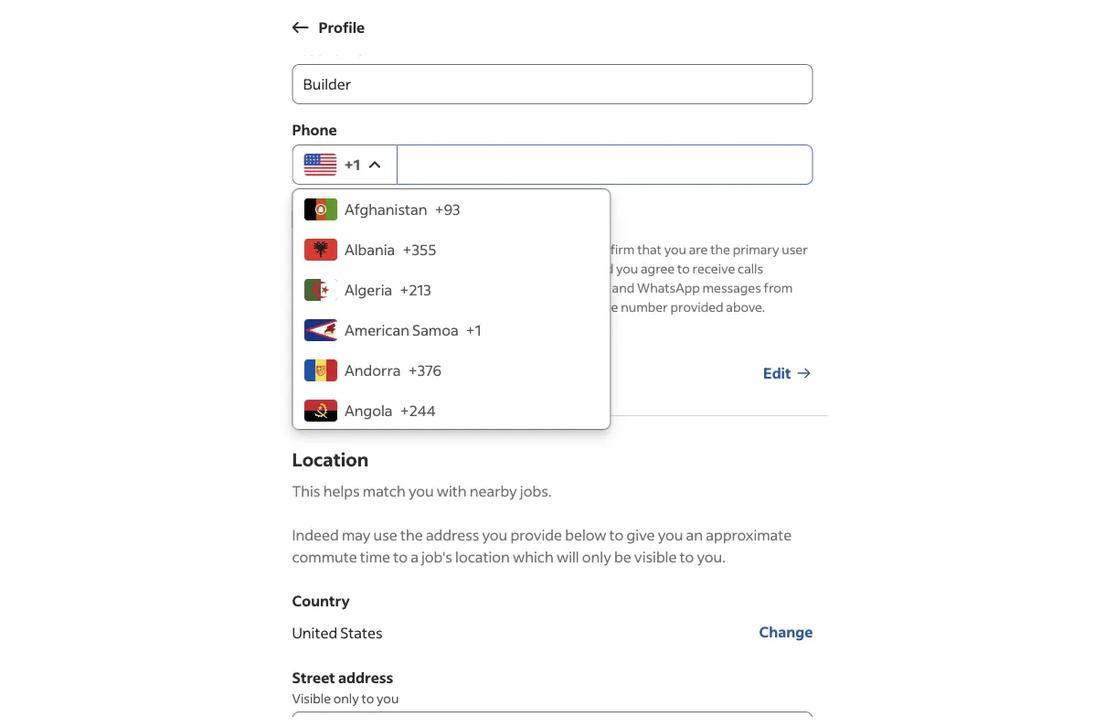 Task type: vqa. For each thing, say whether or not it's contained in the screenshot.
middle THE NUMBER
yes



Task type: describe. For each thing, give the bounding box(es) containing it.
+ right "samoa"
[[466, 321, 475, 339]]

you left are in the right top of the page
[[665, 241, 687, 257]]

355
[[412, 240, 436, 259]]

to down an on the bottom
[[680, 547, 695, 566]]

user
[[782, 241, 808, 257]]

+ for 93
[[434, 200, 444, 219]]

approximate
[[706, 525, 792, 544]]

submitting
[[310, 241, 374, 257]]

b0bth3builder2k
[[292, 364, 406, 383]]

the inside indeed may use the address you provide below to give you an approximate commute time to a job's location which will only be visible to you.
[[401, 525, 423, 544]]

this
[[292, 482, 321, 500]]

show
[[325, 210, 363, 229]]

provide
[[511, 525, 563, 544]]

form
[[399, 241, 428, 257]]

job's
[[422, 547, 453, 566]]

with for this
[[431, 241, 457, 257]]

to down albania + 355
[[382, 260, 395, 277]]

jobs.
[[520, 482, 552, 500]]

an
[[687, 525, 703, 544]]

provided,
[[533, 260, 589, 277]]

244
[[409, 401, 435, 420]]

indeed inside indeed may use the address you provide below to give you an approximate commute time to a job's location which will only be visible to you.
[[292, 525, 339, 544]]

b0bth3builder2k 23@gmail.com
[[292, 364, 507, 383]]

email
[[292, 332, 331, 351]]

box
[[484, 241, 506, 257]]

american samoa + 1
[[344, 321, 481, 339]]

my
[[366, 210, 387, 229]]

recorded
[[480, 279, 534, 296]]

at
[[521, 299, 533, 315]]

+ for 244
[[400, 401, 409, 420]]

Type phone number telephone field
[[397, 145, 814, 185]]

or
[[438, 279, 451, 296]]

a
[[411, 547, 419, 566]]

list box containing afghanistan
[[293, 189, 610, 431]]

angola
[[344, 401, 392, 420]]

which
[[513, 547, 554, 566]]

the up artificial at the top left of page
[[398, 260, 417, 277]]

afghanistan + 93
[[344, 200, 460, 219]]

location
[[292, 447, 369, 471]]

will
[[557, 547, 580, 566]]

you.
[[697, 547, 726, 566]]

only inside indeed may use the address you provide below to give you an approximate commute time to a job's location which will only be visible to you.
[[582, 547, 612, 566]]

indeed down recorded
[[478, 299, 519, 315]]

receive
[[693, 260, 736, 277]]

1 vertical spatial telephone
[[558, 299, 619, 315]]

change button
[[760, 612, 814, 652]]

use inside the by submitting the form with this box checked, you confirm that you are the primary user and subscriber to the telephone number provided, and you agree to receive calls (including using artificial or pre-recorded voice), texts, and whatsapp messages from indeed and employers who use indeed at the telephone number provided above.
[[454, 299, 475, 315]]

american
[[344, 321, 409, 339]]

albania + 355
[[344, 240, 436, 259]]

+ for 355
[[402, 240, 412, 259]]

show my number on indeed
[[325, 210, 514, 229]]

last
[[292, 40, 322, 59]]

andorra
[[344, 361, 401, 380]]

address inside indeed may use the address you provide below to give you an approximate commute time to a job's location which will only be visible to you.
[[426, 525, 480, 544]]

andorra + 376
[[344, 361, 441, 380]]

voice),
[[537, 279, 575, 296]]

to left a
[[393, 547, 408, 566]]

country
[[292, 591, 350, 610]]

afghanistan
[[344, 200, 427, 219]]

change
[[760, 622, 814, 641]]

profile link
[[281, 7, 377, 48]]

to inside street address visible only to you
[[362, 690, 374, 707]]

that
[[638, 241, 662, 257]]

0 horizontal spatial number
[[390, 210, 444, 229]]

the up receive
[[711, 241, 731, 257]]

on
[[447, 210, 464, 229]]

samoa
[[412, 321, 458, 339]]

you left an on the bottom
[[658, 525, 684, 544]]

street address visible only to you
[[292, 668, 399, 707]]

match
[[363, 482, 406, 500]]

to up the be
[[610, 525, 624, 544]]

visible
[[635, 547, 677, 566]]

angola + 244
[[344, 401, 435, 420]]

who
[[426, 299, 452, 315]]

phone
[[292, 120, 337, 139]]

only inside street address visible only to you
[[334, 690, 359, 707]]

profile
[[319, 18, 365, 37]]



Task type: locate. For each thing, give the bounding box(es) containing it.
+ for 213
[[399, 280, 409, 299]]

pre-
[[454, 279, 480, 296]]

1 vertical spatial use
[[374, 525, 398, 544]]

the right at
[[536, 299, 556, 315]]

indeed may use the address you provide below to give you an approximate commute time to a job's location which will only be visible to you.
[[292, 525, 792, 566]]

you
[[564, 241, 586, 257], [665, 241, 687, 257], [616, 260, 639, 277], [409, 482, 434, 500], [483, 525, 508, 544], [658, 525, 684, 544], [377, 690, 399, 707]]

address inside street address visible only to you
[[338, 668, 394, 687]]

+ right using
[[399, 280, 409, 299]]

0 vertical spatial with
[[431, 241, 457, 257]]

with left this
[[431, 241, 457, 257]]

23@gmail.com
[[406, 364, 507, 383]]

helps
[[323, 482, 360, 500]]

and right texts,
[[612, 279, 635, 296]]

+ right andorra
[[408, 361, 417, 380]]

1 horizontal spatial only
[[582, 547, 612, 566]]

edit link
[[764, 353, 814, 393]]

1 vertical spatial number
[[483, 260, 530, 277]]

376
[[417, 361, 441, 380]]

from
[[764, 279, 793, 296]]

use inside indeed may use the address you provide below to give you an approximate commute time to a job's location which will only be visible to you.
[[374, 525, 398, 544]]

the
[[377, 241, 397, 257], [711, 241, 731, 257], [398, 260, 417, 277], [536, 299, 556, 315], [401, 525, 423, 544]]

213
[[409, 280, 431, 299]]

and down using
[[336, 299, 358, 315]]

time
[[360, 547, 391, 566]]

location
[[456, 547, 510, 566]]

messages
[[703, 279, 762, 296]]

1
[[475, 321, 481, 339]]

+
[[434, 200, 444, 219], [402, 240, 412, 259], [399, 280, 409, 299], [466, 321, 475, 339], [408, 361, 417, 380], [400, 401, 409, 420]]

number up recorded
[[483, 260, 530, 277]]

use
[[454, 299, 475, 315], [374, 525, 398, 544]]

0 vertical spatial telephone
[[420, 260, 480, 277]]

edit
[[764, 364, 792, 382]]

None field
[[292, 0, 814, 24], [292, 64, 814, 104], [292, 0, 814, 24], [292, 64, 814, 104]]

agree
[[641, 260, 675, 277]]

texts,
[[577, 279, 610, 296]]

0 vertical spatial number
[[390, 210, 444, 229]]

1 vertical spatial with
[[437, 482, 467, 500]]

employers
[[361, 299, 423, 315]]

nearby
[[470, 482, 517, 500]]

93
[[444, 200, 460, 219]]

you up location
[[483, 525, 508, 544]]

1 horizontal spatial address
[[426, 525, 480, 544]]

you inside street address visible only to you
[[377, 690, 399, 707]]

may
[[342, 525, 371, 544]]

1 horizontal spatial use
[[454, 299, 475, 315]]

give
[[627, 525, 655, 544]]

albania
[[344, 240, 395, 259]]

only right visible
[[334, 690, 359, 707]]

primary
[[733, 241, 780, 257]]

by submitting the form with this box checked, you confirm that you are the primary user and subscriber to the telephone number provided, and you agree to receive calls (including using artificial or pre-recorded voice), texts, and whatsapp messages from indeed and employers who use indeed at the telephone number provided above.
[[292, 241, 808, 315]]

use up time
[[374, 525, 398, 544]]

street
[[292, 668, 336, 687]]

you right match
[[409, 482, 434, 500]]

indeed down "(including"
[[292, 299, 333, 315]]

name
[[325, 40, 364, 59]]

to down are in the right top of the page
[[678, 260, 690, 277]]

artificial
[[389, 279, 436, 296]]

1 horizontal spatial telephone
[[558, 299, 619, 315]]

+ for 376
[[408, 361, 417, 380]]

2 horizontal spatial number
[[621, 299, 668, 315]]

list box
[[293, 189, 610, 431]]

number
[[390, 210, 444, 229], [483, 260, 530, 277], [621, 299, 668, 315]]

commute
[[292, 547, 357, 566]]

the up a
[[401, 525, 423, 544]]

+ down show my number on indeed
[[402, 240, 412, 259]]

1 vertical spatial address
[[338, 668, 394, 687]]

use down pre- at top
[[454, 299, 475, 315]]

subscriber
[[317, 260, 380, 277]]

with inside the by submitting the form with this box checked, you confirm that you are the primary user and subscriber to the telephone number provided, and you agree to receive calls (including using artificial or pre-recorded voice), texts, and whatsapp messages from indeed and employers who use indeed at the telephone number provided above.
[[431, 241, 457, 257]]

number down whatsapp
[[621, 299, 668, 315]]

and up texts,
[[591, 260, 614, 277]]

1 horizontal spatial number
[[483, 260, 530, 277]]

+ left on
[[434, 200, 444, 219]]

with
[[431, 241, 457, 257], [437, 482, 467, 500]]

checked,
[[509, 241, 561, 257]]

below
[[565, 525, 607, 544]]

Show my number on Indeed checkbox
[[292, 209, 314, 230]]

using
[[354, 279, 386, 296]]

by
[[292, 241, 307, 257]]

whatsapp
[[638, 279, 700, 296]]

you down states
[[377, 690, 399, 707]]

you up provided,
[[564, 241, 586, 257]]

and
[[292, 260, 315, 277], [591, 260, 614, 277], [612, 279, 635, 296], [336, 299, 358, 315]]

united
[[292, 623, 338, 641]]

0 vertical spatial address
[[426, 525, 480, 544]]

0 vertical spatial use
[[454, 299, 475, 315]]

above.
[[727, 299, 766, 315]]

0 horizontal spatial only
[[334, 690, 359, 707]]

visible
[[292, 690, 331, 707]]

1 vertical spatial only
[[334, 690, 359, 707]]

telephone down texts,
[[558, 299, 619, 315]]

address up the job's
[[426, 525, 480, 544]]

+ right 'angola'
[[400, 401, 409, 420]]

confirm
[[589, 241, 635, 257]]

indeed
[[467, 210, 514, 229], [292, 299, 333, 315], [478, 299, 519, 315], [292, 525, 339, 544]]

to
[[382, 260, 395, 277], [678, 260, 690, 277], [610, 525, 624, 544], [393, 547, 408, 566], [680, 547, 695, 566], [362, 690, 374, 707]]

0 horizontal spatial telephone
[[420, 260, 480, 277]]

united states
[[292, 623, 383, 641]]

only down below
[[582, 547, 612, 566]]

0 vertical spatial only
[[582, 547, 612, 566]]

you down confirm
[[616, 260, 639, 277]]

calls
[[738, 260, 764, 277]]

indeed up commute
[[292, 525, 339, 544]]

0 horizontal spatial use
[[374, 525, 398, 544]]

last name
[[292, 40, 364, 59]]

are
[[689, 241, 708, 257]]

with for nearby
[[437, 482, 467, 500]]

states
[[341, 623, 383, 641]]

telephone
[[420, 260, 480, 277], [558, 299, 619, 315]]

address
[[426, 525, 480, 544], [338, 668, 394, 687]]

algeria
[[344, 280, 392, 299]]

and down by
[[292, 260, 315, 277]]

0 horizontal spatial address
[[338, 668, 394, 687]]

(including
[[292, 279, 351, 296]]

2 vertical spatial number
[[621, 299, 668, 315]]

indeed up the box on the left of page
[[467, 210, 514, 229]]

provided
[[671, 299, 724, 315]]

be
[[615, 547, 632, 566]]

number up the form
[[390, 210, 444, 229]]

with left the nearby
[[437, 482, 467, 500]]

the left the form
[[377, 241, 397, 257]]

to right visible
[[362, 690, 374, 707]]

address down states
[[338, 668, 394, 687]]

this helps match you with nearby jobs.
[[292, 482, 552, 500]]

algeria + 213
[[344, 280, 431, 299]]

this
[[460, 241, 481, 257]]

telephone up or
[[420, 260, 480, 277]]



